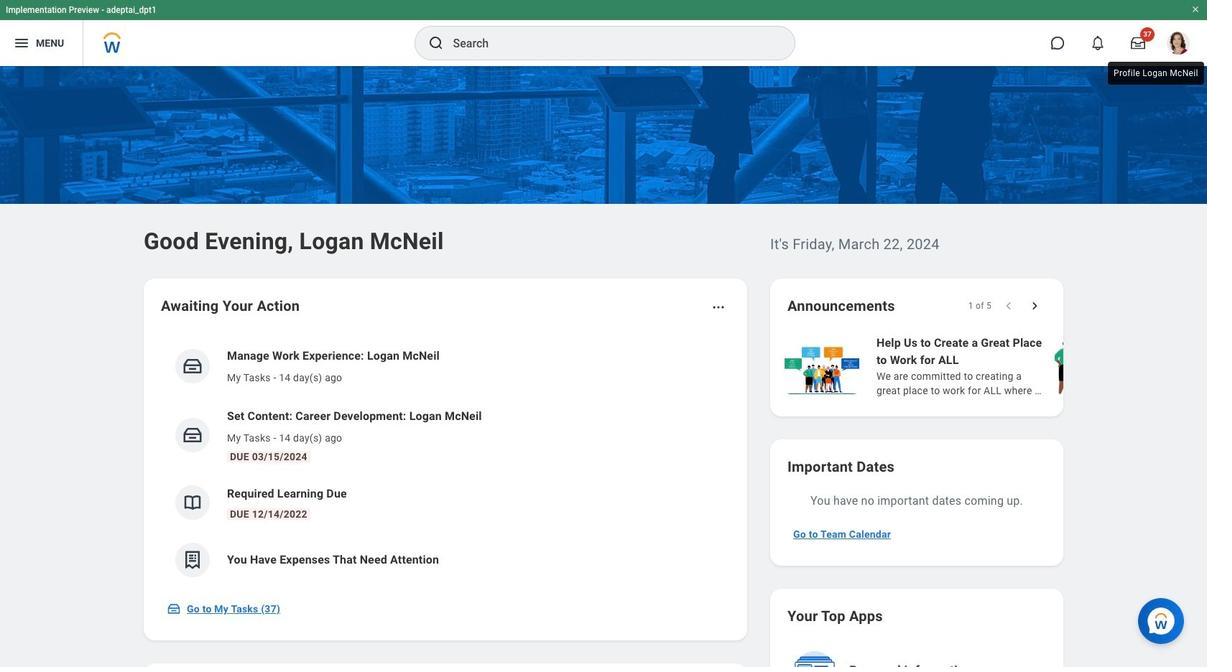 Task type: locate. For each thing, give the bounding box(es) containing it.
inbox large image
[[1131, 36, 1146, 50]]

notifications large image
[[1091, 36, 1105, 50]]

tooltip
[[1105, 59, 1207, 88]]

list
[[782, 333, 1207, 400], [161, 336, 730, 589]]

inbox image
[[182, 356, 203, 377], [182, 425, 203, 446], [167, 602, 181, 617]]

main content
[[0, 66, 1207, 668]]

related actions image
[[711, 300, 726, 315]]

status
[[968, 300, 992, 312]]

search image
[[427, 34, 444, 52]]

2 vertical spatial inbox image
[[167, 602, 181, 617]]

chevron right small image
[[1028, 299, 1042, 313]]

dashboard expenses image
[[182, 550, 203, 571]]

profile logan mcneil image
[[1167, 32, 1190, 58]]

1 horizontal spatial list
[[782, 333, 1207, 400]]

justify image
[[13, 34, 30, 52]]

banner
[[0, 0, 1207, 66]]

book open image
[[182, 492, 203, 514]]

1 vertical spatial inbox image
[[182, 425, 203, 446]]



Task type: describe. For each thing, give the bounding box(es) containing it.
0 vertical spatial inbox image
[[182, 356, 203, 377]]

Search Workday  search field
[[453, 27, 765, 59]]

chevron left small image
[[1002, 299, 1016, 313]]

0 horizontal spatial list
[[161, 336, 730, 589]]

close environment banner image
[[1192, 5, 1200, 14]]



Task type: vqa. For each thing, say whether or not it's contained in the screenshot.
Inactive popup button
no



